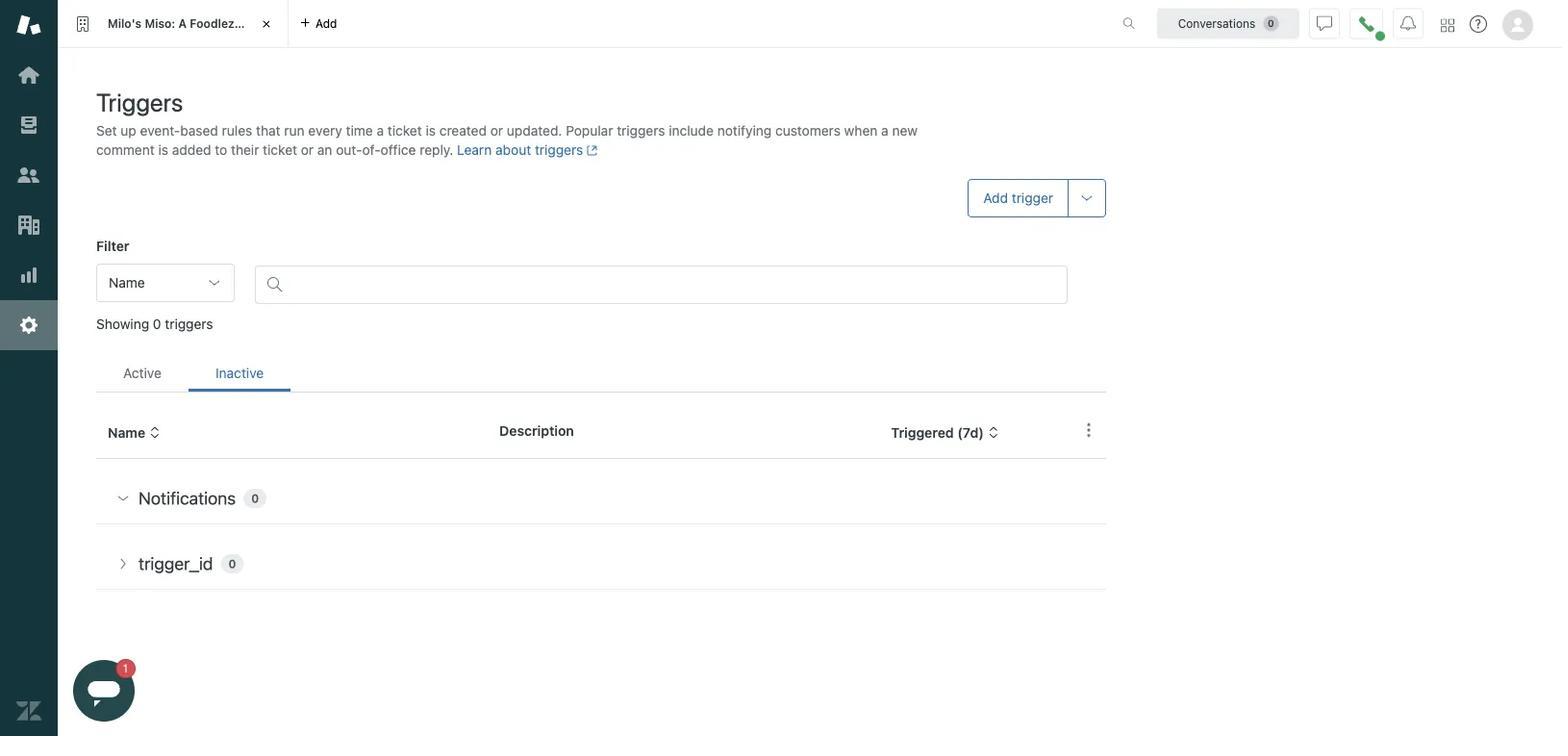 Task type: locate. For each thing, give the bounding box(es) containing it.
is up reply.
[[426, 123, 436, 139]]

0 vertical spatial is
[[426, 123, 436, 139]]

name down filter
[[109, 275, 145, 291]]

triggers
[[617, 123, 665, 139], [535, 142, 583, 158], [165, 316, 213, 332]]

set up event-based rules that run every time a ticket is created or updated. popular triggers include notifying customers when a new comment is added to their ticket or an out-of-office reply.
[[96, 123, 918, 158]]

1 a from the left
[[377, 123, 384, 139]]

triggers for learn about triggers
[[535, 142, 583, 158]]

or left an
[[301, 142, 314, 158]]

is
[[426, 123, 436, 139], [158, 142, 168, 158]]

or
[[490, 123, 503, 139], [301, 142, 314, 158]]

views image
[[16, 113, 41, 138]]

include
[[669, 123, 714, 139]]

0 vertical spatial triggers
[[617, 123, 665, 139]]

main element
[[0, 0, 58, 736]]

0 vertical spatial name
[[109, 275, 145, 291]]

rules
[[222, 123, 252, 139]]

0 horizontal spatial a
[[377, 123, 384, 139]]

1 vertical spatial 0
[[251, 492, 259, 505]]

customers image
[[16, 163, 41, 188]]

1 horizontal spatial a
[[881, 123, 889, 139]]

0 horizontal spatial or
[[301, 142, 314, 158]]

when
[[844, 123, 878, 139]]

1 vertical spatial triggers
[[535, 142, 583, 158]]

2 horizontal spatial triggers
[[617, 123, 665, 139]]

triggers left 'include' at the top
[[617, 123, 665, 139]]

popular
[[566, 123, 613, 139]]

0
[[153, 316, 161, 332], [251, 492, 259, 505], [228, 557, 236, 571]]

to
[[215, 142, 227, 158]]

triggered (7d)
[[891, 424, 984, 440]]

row group
[[96, 459, 1106, 590]]

ticket up office
[[388, 123, 422, 139]]

0 right trigger_id
[[228, 557, 236, 571]]

is down event-
[[158, 142, 168, 158]]

name
[[109, 275, 145, 291], [108, 424, 145, 440]]

add
[[316, 17, 337, 30]]

1 vertical spatial is
[[158, 142, 168, 158]]

1 vertical spatial ticket
[[263, 142, 297, 158]]

0 for notifications
[[251, 492, 259, 505]]

2 vertical spatial triggers
[[165, 316, 213, 332]]

0 right notifications at the left
[[251, 492, 259, 505]]

triggers down updated.
[[535, 142, 583, 158]]

subsidiary
[[237, 17, 298, 30]]

button displays agent's chat status as invisible. image
[[1317, 16, 1333, 31]]

tab list
[[96, 354, 1106, 393]]

milo's miso: a foodlez subsidiary tab
[[58, 0, 298, 48]]

notifying
[[718, 123, 772, 139]]

ticket down that
[[263, 142, 297, 158]]

row group containing notifications
[[96, 459, 1106, 590]]

name down active
[[108, 424, 145, 440]]

filter element
[[96, 264, 235, 302]]

trigger
[[1012, 190, 1054, 206]]

up
[[121, 123, 136, 139]]

close image
[[257, 14, 276, 34]]

reply.
[[420, 142, 453, 158]]

add button
[[289, 0, 349, 47]]

filter
[[96, 238, 129, 254]]

1 horizontal spatial or
[[490, 123, 503, 139]]

0 for trigger_id
[[228, 557, 236, 571]]

2 vertical spatial 0
[[228, 557, 236, 571]]

ticket
[[388, 123, 422, 139], [263, 142, 297, 158]]

triggers down filter element
[[165, 316, 213, 332]]

learn
[[457, 142, 492, 158]]

2 horizontal spatial 0
[[251, 492, 259, 505]]

showing 0 triggers
[[96, 316, 213, 332]]

notifications
[[139, 488, 236, 508]]

learn about triggers
[[457, 142, 583, 158]]

1 horizontal spatial triggers
[[535, 142, 583, 158]]

out-
[[336, 142, 362, 158]]

0 horizontal spatial ticket
[[263, 142, 297, 158]]

customers
[[775, 123, 841, 139]]

event-
[[140, 123, 180, 139]]

0 vertical spatial 0
[[153, 316, 161, 332]]

1 vertical spatial name
[[108, 424, 145, 440]]

or up about
[[490, 123, 503, 139]]

None field
[[291, 276, 1055, 293]]

0 horizontal spatial triggers
[[165, 316, 213, 332]]

name inside button
[[108, 424, 145, 440]]

tab list containing active
[[96, 354, 1106, 393]]

0 vertical spatial ticket
[[388, 123, 422, 139]]

active
[[123, 365, 162, 381]]

run
[[284, 123, 305, 139]]

a right "time" at the left of the page
[[377, 123, 384, 139]]

notifications image
[[1401, 16, 1416, 31]]

a left new
[[881, 123, 889, 139]]

about
[[496, 142, 531, 158]]

zendesk products image
[[1441, 19, 1455, 32]]

inactive
[[215, 365, 264, 381]]

learn about triggers link
[[457, 142, 598, 158]]

a
[[377, 123, 384, 139], [881, 123, 889, 139]]

1 horizontal spatial 0
[[228, 557, 236, 571]]

0 right 'showing'
[[153, 316, 161, 332]]

their
[[231, 142, 259, 158]]

add trigger button
[[968, 179, 1069, 217]]

an
[[317, 142, 332, 158]]



Task type: vqa. For each thing, say whether or not it's contained in the screenshot.
Milo's Miso: A Foodlez Subsidiary Close icon
no



Task type: describe. For each thing, give the bounding box(es) containing it.
miso:
[[145, 17, 175, 30]]

conversations
[[1178, 17, 1256, 30]]

showing
[[96, 316, 149, 332]]

milo's miso: a foodlez subsidiary
[[108, 17, 298, 30]]

created
[[439, 123, 487, 139]]

2 a from the left
[[881, 123, 889, 139]]

reporting image
[[16, 263, 41, 288]]

comment
[[96, 142, 155, 158]]

new
[[892, 123, 918, 139]]

foodlez
[[190, 17, 234, 30]]

zendesk image
[[16, 698, 41, 724]]

0 vertical spatial or
[[490, 123, 503, 139]]

added
[[172, 142, 211, 158]]

every
[[308, 123, 342, 139]]

zendesk support image
[[16, 13, 41, 38]]

get started image
[[16, 63, 41, 88]]

(opens in a new tab) image
[[583, 145, 598, 156]]

updated.
[[507, 123, 562, 139]]

tabs tab list
[[58, 0, 1103, 48]]

triggered (7d) button
[[891, 424, 1000, 441]]

0 horizontal spatial is
[[158, 142, 168, 158]]

name button
[[108, 424, 161, 441]]

name inside filter element
[[109, 275, 145, 291]]

based
[[180, 123, 218, 139]]

that
[[256, 123, 281, 139]]

organizations image
[[16, 213, 41, 238]]

conversations button
[[1157, 8, 1300, 39]]

description
[[500, 423, 574, 439]]

set
[[96, 123, 117, 139]]

triggers
[[96, 87, 183, 116]]

add trigger
[[983, 190, 1054, 206]]

1 vertical spatial or
[[301, 142, 314, 158]]

add
[[983, 190, 1008, 206]]

triggered
[[891, 424, 954, 440]]

0 horizontal spatial 0
[[153, 316, 161, 332]]

a
[[178, 17, 187, 30]]

office
[[381, 142, 416, 158]]

of-
[[362, 142, 381, 158]]

1 horizontal spatial ticket
[[388, 123, 422, 139]]

time
[[346, 123, 373, 139]]

triggers inside set up event-based rules that run every time a ticket is created or updated. popular triggers include notifying customers when a new comment is added to their ticket or an out-of-office reply.
[[617, 123, 665, 139]]

1 horizontal spatial is
[[426, 123, 436, 139]]

trigger_id
[[139, 553, 213, 574]]

(7d)
[[958, 424, 984, 440]]

admin image
[[16, 313, 41, 338]]

triggers for showing 0 triggers
[[165, 316, 213, 332]]

get help image
[[1470, 15, 1487, 33]]

milo's
[[108, 17, 142, 30]]



